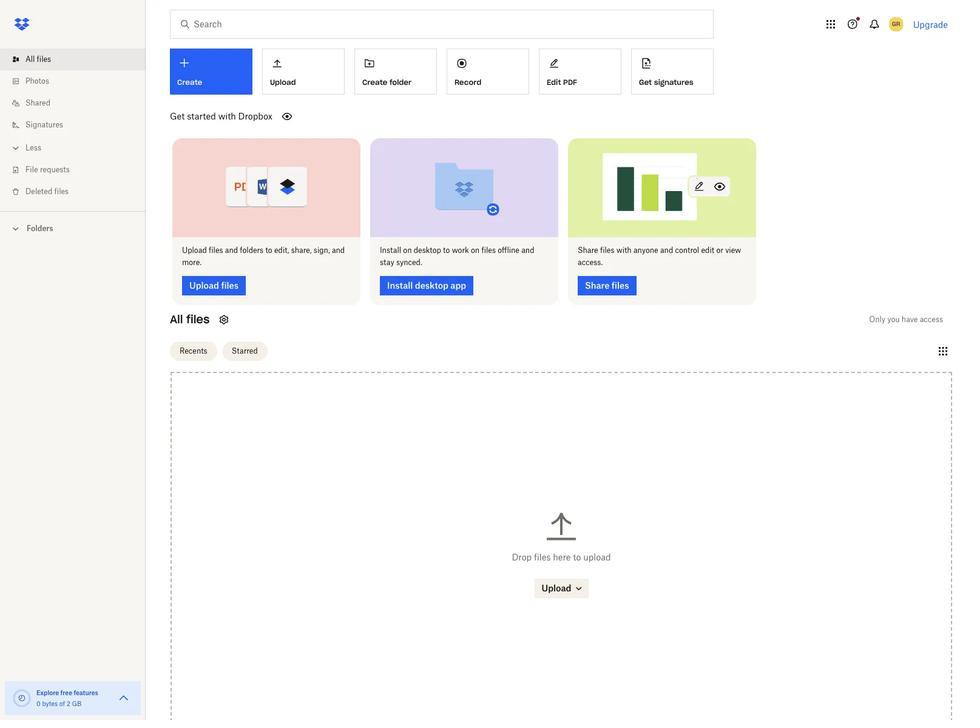 Task type: vqa. For each thing, say whether or not it's contained in the screenshot.
INSTALL within "button"
yes



Task type: describe. For each thing, give the bounding box(es) containing it.
list containing all files
[[0, 41, 146, 211]]

folders
[[240, 246, 264, 255]]

edit
[[547, 78, 561, 87]]

create button
[[170, 49, 253, 95]]

dropbox image
[[10, 12, 34, 36]]

2 and from the left
[[332, 246, 345, 255]]

signatures
[[26, 120, 63, 129]]

files inside list item
[[37, 55, 51, 64]]

files right 'deleted'
[[54, 187, 69, 196]]

access.
[[578, 258, 603, 267]]

with for started
[[218, 111, 236, 121]]

and inside install on desktop to work on files offline and stay synced.
[[522, 246, 535, 255]]

folder settings image
[[217, 313, 232, 327]]

upload down "drop files here to upload"
[[542, 584, 572, 594]]

signatures link
[[10, 114, 146, 136]]

upgrade link
[[914, 19, 949, 29]]

upload inside upload files "button"
[[190, 280, 219, 291]]

install desktop app button
[[380, 276, 474, 296]]

shared link
[[10, 92, 146, 114]]

anyone
[[634, 246, 659, 255]]

edit pdf button
[[539, 49, 622, 95]]

signatures
[[655, 78, 694, 87]]

share files with anyone and control edit or view access.
[[578, 246, 742, 267]]

quota usage element
[[12, 689, 32, 709]]

free
[[61, 690, 72, 697]]

record
[[455, 78, 482, 87]]

files inside upload files and folders to edit, share, sign, and more.
[[209, 246, 223, 255]]

features
[[74, 690, 98, 697]]

create for create
[[177, 78, 202, 87]]

edit,
[[274, 246, 289, 255]]

less
[[26, 143, 41, 152]]

file requests link
[[10, 159, 146, 181]]

2
[[67, 701, 70, 708]]

you
[[888, 315, 901, 324]]

folder
[[390, 78, 412, 87]]

synced.
[[397, 258, 423, 267]]

upload files and folders to edit, share, sign, and more.
[[182, 246, 345, 267]]

all files list item
[[0, 49, 146, 70]]

upload inside upload files and folders to edit, share, sign, and more.
[[182, 246, 207, 255]]

starred
[[232, 347, 258, 356]]

bytes
[[42, 701, 58, 708]]

Search in folder "Dropbox" text field
[[194, 18, 689, 31]]

all files inside list item
[[26, 55, 51, 64]]

explore free features 0 bytes of 2 gb
[[36, 690, 98, 708]]

all files link
[[10, 49, 146, 70]]

share for share files
[[586, 280, 610, 291]]

get signatures
[[640, 78, 694, 87]]

only
[[870, 315, 886, 324]]

work
[[452, 246, 469, 255]]

to for drop files here to upload
[[574, 553, 582, 563]]

requests
[[40, 165, 70, 174]]

1 horizontal spatial upload button
[[535, 580, 589, 599]]

less image
[[10, 142, 22, 154]]

0 vertical spatial upload button
[[262, 49, 345, 95]]

of
[[59, 701, 65, 708]]

all inside list item
[[26, 55, 35, 64]]

gb
[[72, 701, 81, 708]]

recents button
[[170, 342, 217, 361]]

and inside "share files with anyone and control edit or view access."
[[661, 246, 674, 255]]

1 vertical spatial all files
[[170, 313, 210, 326]]

drop files here to upload
[[512, 553, 611, 563]]

create for create folder
[[363, 78, 388, 87]]

1 vertical spatial all
[[170, 313, 183, 326]]



Task type: locate. For each thing, give the bounding box(es) containing it.
files inside button
[[612, 280, 630, 291]]

2 horizontal spatial to
[[574, 553, 582, 563]]

to for install on desktop to work on files offline and stay synced.
[[443, 246, 450, 255]]

0 vertical spatial all files
[[26, 55, 51, 64]]

control
[[676, 246, 700, 255]]

1 vertical spatial desktop
[[415, 280, 449, 291]]

and
[[225, 246, 238, 255], [332, 246, 345, 255], [522, 246, 535, 255], [661, 246, 674, 255]]

or
[[717, 246, 724, 255]]

get for get started with dropbox
[[170, 111, 185, 121]]

gr
[[893, 20, 901, 28]]

on up the synced.
[[404, 246, 412, 255]]

more.
[[182, 258, 202, 267]]

3 and from the left
[[522, 246, 535, 255]]

on
[[404, 246, 412, 255], [471, 246, 480, 255]]

get
[[640, 78, 652, 87], [170, 111, 185, 121]]

have
[[902, 315, 919, 324]]

sign,
[[314, 246, 330, 255]]

all files up 'recents'
[[170, 313, 210, 326]]

with left anyone
[[617, 246, 632, 255]]

files
[[37, 55, 51, 64], [54, 187, 69, 196], [209, 246, 223, 255], [482, 246, 496, 255], [601, 246, 615, 255], [221, 280, 239, 291], [612, 280, 630, 291], [186, 313, 210, 326], [534, 553, 551, 563]]

on right work at the top of the page
[[471, 246, 480, 255]]

1 and from the left
[[225, 246, 238, 255]]

only you have access
[[870, 315, 944, 324]]

0 vertical spatial desktop
[[414, 246, 441, 255]]

2 on from the left
[[471, 246, 480, 255]]

dropbox
[[238, 111, 273, 121]]

get started with dropbox
[[170, 111, 273, 121]]

0 horizontal spatial with
[[218, 111, 236, 121]]

desktop left app
[[415, 280, 449, 291]]

with inside "share files with anyone and control edit or view access."
[[617, 246, 632, 255]]

upload
[[270, 78, 296, 87], [182, 246, 207, 255], [190, 280, 219, 291], [542, 584, 572, 594]]

explore
[[36, 690, 59, 697]]

share for share files with anyone and control edit or view access.
[[578, 246, 599, 255]]

files inside "share files with anyone and control edit or view access."
[[601, 246, 615, 255]]

1 horizontal spatial all files
[[170, 313, 210, 326]]

files up photos
[[37, 55, 51, 64]]

upload button
[[262, 49, 345, 95], [535, 580, 589, 599]]

share up access.
[[578, 246, 599, 255]]

0 vertical spatial all
[[26, 55, 35, 64]]

pdf
[[564, 78, 578, 87]]

desktop
[[414, 246, 441, 255], [415, 280, 449, 291]]

to inside install on desktop to work on files offline and stay synced.
[[443, 246, 450, 255]]

create inside button
[[363, 78, 388, 87]]

all up 'recents'
[[170, 313, 183, 326]]

1 horizontal spatial with
[[617, 246, 632, 255]]

0
[[36, 701, 41, 708]]

install inside button
[[388, 280, 413, 291]]

upgrade
[[914, 19, 949, 29]]

deleted
[[26, 187, 52, 196]]

app
[[451, 280, 467, 291]]

share files button
[[578, 276, 637, 296]]

upload down more. in the left top of the page
[[190, 280, 219, 291]]

all up photos
[[26, 55, 35, 64]]

files up the upload files
[[209, 246, 223, 255]]

with
[[218, 111, 236, 121], [617, 246, 632, 255]]

desktop inside install on desktop to work on files offline and stay synced.
[[414, 246, 441, 255]]

install down the synced.
[[388, 280, 413, 291]]

file requests
[[26, 165, 70, 174]]

photos
[[26, 77, 49, 86]]

0 horizontal spatial all files
[[26, 55, 51, 64]]

1 vertical spatial install
[[388, 280, 413, 291]]

to left work at the top of the page
[[443, 246, 450, 255]]

upload
[[584, 553, 611, 563]]

share
[[578, 246, 599, 255], [586, 280, 610, 291]]

view
[[726, 246, 742, 255]]

deleted files link
[[10, 181, 146, 203]]

files up folder settings icon
[[221, 280, 239, 291]]

recents
[[180, 347, 208, 356]]

desktop up the synced.
[[414, 246, 441, 255]]

install up stay
[[380, 246, 402, 255]]

files down "share files with anyone and control edit or view access."
[[612, 280, 630, 291]]

record button
[[447, 49, 530, 95]]

get left signatures in the right top of the page
[[640, 78, 652, 87]]

deleted files
[[26, 187, 69, 196]]

photos link
[[10, 70, 146, 92]]

file
[[26, 165, 38, 174]]

share inside "share files with anyone and control edit or view access."
[[578, 246, 599, 255]]

upload files
[[190, 280, 239, 291]]

started
[[187, 111, 216, 121]]

upload up more. in the left top of the page
[[182, 246, 207, 255]]

folders button
[[0, 219, 146, 237]]

1 horizontal spatial all
[[170, 313, 183, 326]]

1 vertical spatial get
[[170, 111, 185, 121]]

shared
[[26, 98, 50, 108]]

0 horizontal spatial create
[[177, 78, 202, 87]]

to inside upload files and folders to edit, share, sign, and more.
[[266, 246, 273, 255]]

and left folders
[[225, 246, 238, 255]]

create inside dropdown button
[[177, 78, 202, 87]]

with right started
[[218, 111, 236, 121]]

1 horizontal spatial to
[[443, 246, 450, 255]]

to left edit,
[[266, 246, 273, 255]]

share files
[[586, 280, 630, 291]]

edit
[[702, 246, 715, 255]]

create folder
[[363, 78, 412, 87]]

stay
[[380, 258, 395, 267]]

files inside "button"
[[221, 280, 239, 291]]

get inside button
[[640, 78, 652, 87]]

1 horizontal spatial on
[[471, 246, 480, 255]]

files inside install on desktop to work on files offline and stay synced.
[[482, 246, 496, 255]]

gr button
[[887, 15, 907, 34]]

1 vertical spatial upload button
[[535, 580, 589, 599]]

upload up the dropbox
[[270, 78, 296, 87]]

0 horizontal spatial on
[[404, 246, 412, 255]]

all
[[26, 55, 35, 64], [170, 313, 183, 326]]

1 horizontal spatial get
[[640, 78, 652, 87]]

folders
[[27, 224, 53, 233]]

and right sign,
[[332, 246, 345, 255]]

install desktop app
[[388, 280, 467, 291]]

install on desktop to work on files offline and stay synced.
[[380, 246, 535, 267]]

install inside install on desktop to work on files offline and stay synced.
[[380, 246, 402, 255]]

create left folder
[[363, 78, 388, 87]]

0 horizontal spatial get
[[170, 111, 185, 121]]

0 horizontal spatial upload button
[[262, 49, 345, 95]]

desktop inside button
[[415, 280, 449, 291]]

upload files button
[[182, 276, 246, 296]]

0 horizontal spatial to
[[266, 246, 273, 255]]

files left folder settings icon
[[186, 313, 210, 326]]

files left offline
[[482, 246, 496, 255]]

install for install desktop app
[[388, 280, 413, 291]]

create up started
[[177, 78, 202, 87]]

0 vertical spatial get
[[640, 78, 652, 87]]

1 horizontal spatial create
[[363, 78, 388, 87]]

offline
[[498, 246, 520, 255]]

to right here
[[574, 553, 582, 563]]

all files
[[26, 55, 51, 64], [170, 313, 210, 326]]

and left the control
[[661, 246, 674, 255]]

share,
[[291, 246, 312, 255]]

0 vertical spatial share
[[578, 246, 599, 255]]

1 on from the left
[[404, 246, 412, 255]]

starred button
[[222, 342, 268, 361]]

access
[[921, 315, 944, 324]]

files up access.
[[601, 246, 615, 255]]

share inside button
[[586, 280, 610, 291]]

files left here
[[534, 553, 551, 563]]

4 and from the left
[[661, 246, 674, 255]]

and right offline
[[522, 246, 535, 255]]

0 horizontal spatial all
[[26, 55, 35, 64]]

to
[[266, 246, 273, 255], [443, 246, 450, 255], [574, 553, 582, 563]]

install
[[380, 246, 402, 255], [388, 280, 413, 291]]

get signatures button
[[632, 49, 714, 95]]

share down access.
[[586, 280, 610, 291]]

0 vertical spatial with
[[218, 111, 236, 121]]

create
[[363, 78, 388, 87], [177, 78, 202, 87]]

drop
[[512, 553, 532, 563]]

1 vertical spatial share
[[586, 280, 610, 291]]

all files up photos
[[26, 55, 51, 64]]

get left started
[[170, 111, 185, 121]]

0 vertical spatial install
[[380, 246, 402, 255]]

1 vertical spatial with
[[617, 246, 632, 255]]

with for files
[[617, 246, 632, 255]]

create folder button
[[355, 49, 437, 95]]

get for get signatures
[[640, 78, 652, 87]]

here
[[553, 553, 571, 563]]

list
[[0, 41, 146, 211]]

edit pdf
[[547, 78, 578, 87]]

install for install on desktop to work on files offline and stay synced.
[[380, 246, 402, 255]]



